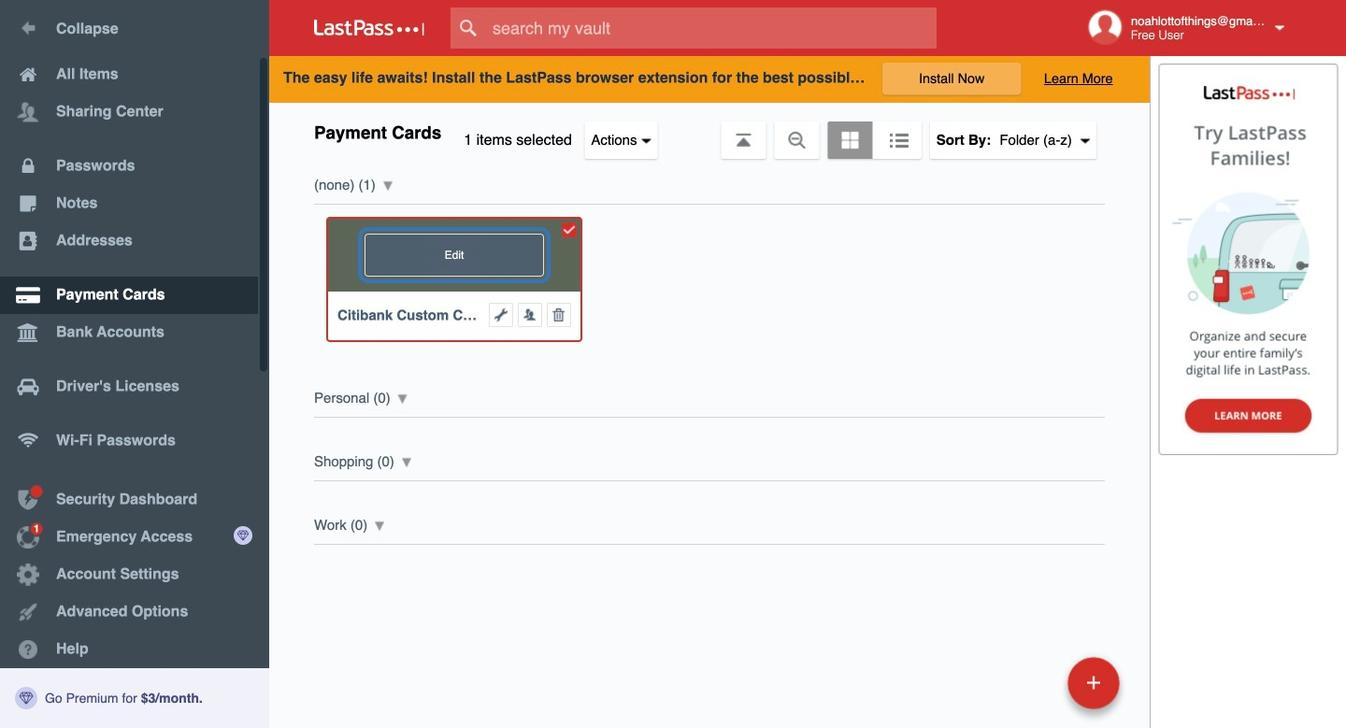 Task type: vqa. For each thing, say whether or not it's contained in the screenshot.
Main content Main Content
no



Task type: describe. For each thing, give the bounding box(es) containing it.
Search search field
[[451, 7, 973, 49]]

new item navigation
[[939, 652, 1131, 728]]

main navigation navigation
[[0, 0, 269, 728]]

search my vault text field
[[451, 7, 973, 49]]

new item element
[[939, 656, 1127, 710]]

vault options navigation
[[269, 103, 1150, 159]]



Task type: locate. For each thing, give the bounding box(es) containing it.
lastpass image
[[314, 20, 424, 36]]



